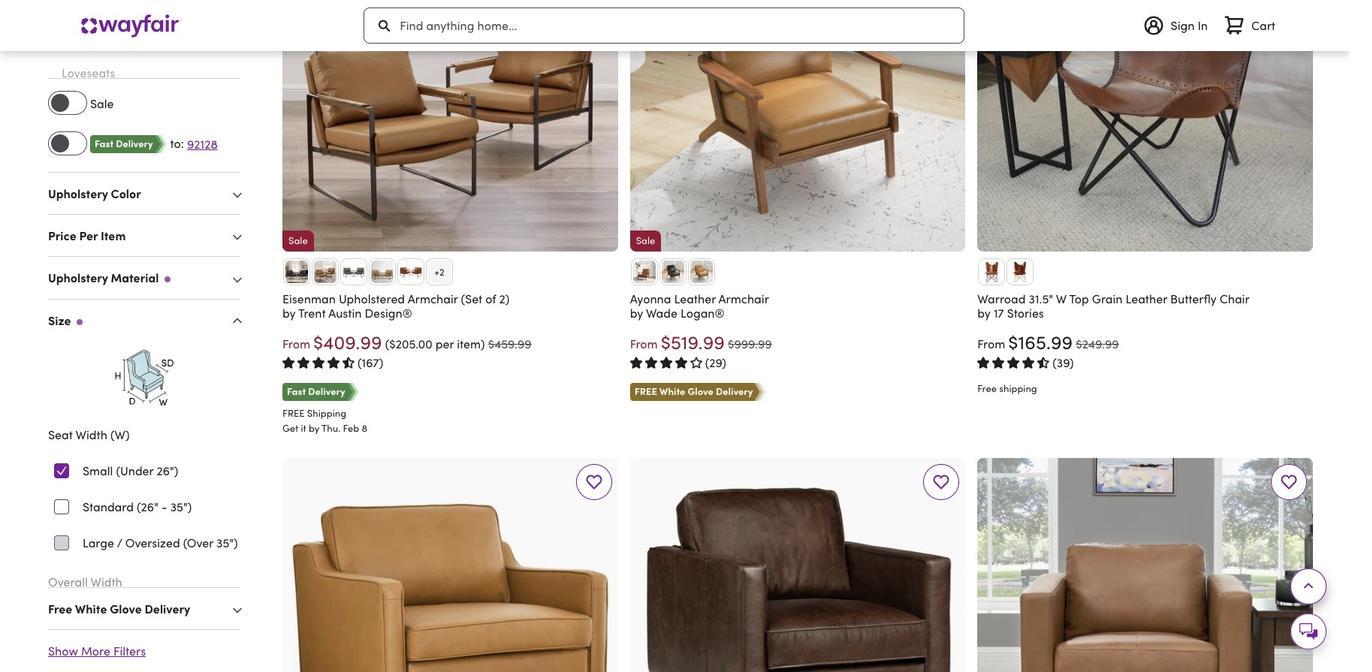 Task type: locate. For each thing, give the bounding box(es) containing it.
butterfly
[[1171, 291, 1217, 308]]

0 horizontal spatial armchair
[[408, 291, 458, 308]]

delivery left to
[[116, 136, 153, 150]]

) left the $459.99
[[481, 336, 485, 352]]

fast delivery
[[95, 136, 153, 150], [287, 384, 345, 399]]

0 horizontal spatial from
[[283, 336, 310, 352]]

fast
[[95, 136, 114, 150], [287, 384, 306, 399]]

brown genuine leather image
[[314, 261, 337, 284]]

1 vertical spatial 35")
[[216, 535, 238, 552]]

free inside the free shipping get it by thu. feb 8
[[283, 407, 305, 420]]

small
[[83, 463, 113, 480]]

2 horizontal spatial from
[[978, 336, 1006, 352]]

trent
[[298, 305, 326, 322]]

( down the design®
[[385, 336, 389, 352]]

by right it on the left of the page
[[309, 422, 320, 435]]

1 horizontal spatial sale
[[289, 234, 308, 247]]

None search field
[[364, 0, 965, 51]]

leather down the tan genuine leather icon
[[674, 291, 716, 308]]

delivery for free
[[308, 384, 345, 399]]

from inside from $165.99 $249.99
[[978, 336, 1006, 352]]

free left white
[[635, 384, 657, 399]]

0 horizontal spatial free
[[283, 407, 305, 420]]

+
[[435, 265, 440, 278]]

fast up get
[[287, 384, 306, 399]]

from for $165.99
[[978, 336, 1006, 352]]

delivery
[[116, 136, 153, 150], [308, 384, 345, 399], [716, 384, 753, 399]]

leather right grain
[[1126, 291, 1168, 308]]

0 horizontal spatial fast delivery
[[95, 136, 153, 150]]

26")
[[157, 463, 178, 480]]

0 vertical spatial fast
[[95, 136, 114, 150]]

( 39 )
[[1053, 355, 1074, 372]]

from for $409.99
[[283, 336, 310, 352]]

35")
[[170, 499, 192, 516], [216, 535, 238, 552]]

design®
[[365, 305, 412, 322]]

free up get
[[283, 407, 305, 420]]

was $249.99 text field
[[1076, 335, 1122, 353]]

sign in link
[[1143, 8, 1208, 44]]

1 leather from the left
[[674, 291, 716, 308]]

leather
[[674, 291, 716, 308], [1126, 291, 1168, 308]]

sale up "antique tan genuine leather" icon
[[636, 234, 656, 247]]

fast inside 92128 element
[[95, 136, 114, 150]]

0 vertical spatial width
[[76, 427, 107, 443]]

0 horizontal spatial [object object] image
[[933, 474, 951, 492]]

1 horizontal spatial armchair
[[719, 291, 769, 308]]

top
[[1070, 291, 1089, 308]]

1 horizontal spatial [object object] image
[[1280, 474, 1299, 492]]

fast delivery left to
[[95, 136, 153, 150]]

get
[[283, 422, 298, 435]]

black genuine leather image
[[662, 261, 684, 284]]

2 horizontal spatial delivery
[[716, 384, 753, 399]]

1 vertical spatial width
[[91, 574, 122, 591]]

(
[[385, 336, 389, 352], [358, 355, 362, 372], [705, 355, 710, 372], [1053, 355, 1057, 372]]

tan genuine leather image
[[690, 261, 713, 284]]

2 [object object] image from the left
[[1280, 474, 1299, 492]]

1 horizontal spatial free
[[635, 384, 657, 399]]

by left 17
[[978, 305, 991, 322]]

from $409.99 ( $205.00 per item ) $459.99
[[283, 329, 532, 355]]

( down $409.99
[[358, 355, 362, 372]]

)
[[481, 336, 485, 352], [379, 355, 383, 372], [722, 355, 727, 372], [1070, 355, 1074, 372]]

sign
[[1171, 17, 1195, 34]]

(26"
[[137, 499, 159, 516]]

large / oversized (over 35")
[[83, 535, 238, 552]]

1 [object object] image from the left
[[933, 474, 951, 492]]

white
[[660, 384, 686, 399]]

1 horizontal spatial delivery
[[308, 384, 345, 399]]

0 horizontal spatial fast
[[95, 136, 114, 150]]

( 29 )
[[705, 355, 727, 372]]

grid containing small (under 26")
[[44, 453, 240, 561]]

( down from $519.99 $999.99
[[705, 355, 710, 372]]

:
[[181, 135, 184, 152]]

(w)
[[110, 427, 130, 443]]

to :
[[170, 135, 184, 152]]

[object object] image
[[933, 474, 951, 492], [1280, 474, 1299, 492]]

2 armchair from the left
[[719, 291, 769, 308]]

antique tan genuine leather image
[[633, 261, 656, 284]]

from down trent
[[283, 336, 310, 352]]

sale up black faux leather image
[[289, 234, 308, 247]]

from inside "from $409.99 ( $205.00 per item ) $459.99"
[[283, 336, 310, 352]]

gray faux leather image
[[343, 261, 365, 284]]

from down wade
[[630, 336, 658, 352]]

from
[[283, 336, 310, 352], [630, 336, 658, 352], [978, 336, 1006, 352]]

167
[[362, 355, 379, 372]]

armchair down +
[[408, 291, 458, 308]]

(over
[[183, 535, 213, 552]]

) down "from $409.99 ( $205.00 per item ) $459.99"
[[379, 355, 383, 372]]

0 vertical spatial 35")
[[170, 499, 192, 516]]

in
[[1198, 17, 1208, 34]]

khaki genuine leather image
[[371, 261, 394, 284]]

feb
[[343, 422, 359, 435]]

( 167 )
[[358, 355, 383, 372]]

sectionals
[[62, 28, 117, 45]]

1 vertical spatial free
[[283, 407, 305, 420]]

free
[[635, 384, 657, 399], [283, 407, 305, 420]]

1 armchair from the left
[[408, 291, 458, 308]]

2 from from the left
[[630, 336, 658, 352]]

0 vertical spatial fast delivery
[[95, 136, 153, 150]]

sale down loveseats 'link'
[[90, 95, 114, 112]]

fast delivery inside 92128 element
[[95, 136, 153, 150]]

39
[[1057, 355, 1070, 372]]

sale
[[90, 95, 114, 112], [289, 234, 308, 247], [636, 234, 656, 247]]

from for $519.99
[[630, 336, 658, 352]]

was $459.99 text field
[[488, 335, 535, 353]]

1 horizontal spatial fast
[[287, 384, 306, 399]]

cart button
[[1223, 8, 1276, 44]]

by left trent
[[283, 305, 296, 322]]

Find anything home... search field
[[400, 8, 953, 44]]

$205.00
[[389, 336, 433, 352]]

armchair
[[408, 291, 458, 308], [719, 291, 769, 308]]

armchair up $999.99
[[719, 291, 769, 308]]

by left wade
[[630, 305, 643, 322]]

free shipping get it by thu. feb 8
[[283, 407, 368, 435]]

sign in
[[1171, 17, 1208, 34]]

sale for $409.99
[[289, 234, 308, 247]]

( down from $165.99 $249.99 at right
[[1053, 355, 1057, 372]]

seat width (w)
[[48, 427, 130, 443]]

(set
[[461, 291, 483, 308]]

cart
[[1252, 17, 1276, 34]]

0 vertical spatial free
[[635, 384, 657, 399]]

0 horizontal spatial delivery
[[116, 136, 153, 150]]

( for $165.99
[[1053, 355, 1057, 372]]

delivery down 29
[[716, 384, 753, 399]]

1 horizontal spatial 35")
[[216, 535, 238, 552]]

) down from $519.99 $999.99
[[722, 355, 727, 372]]

0 horizontal spatial leather
[[674, 291, 716, 308]]

armchair for upholstered
[[408, 291, 458, 308]]

grid
[[44, 453, 240, 561]]

(under
[[116, 463, 154, 480]]

armchair inside 'eisenman upholstered armchair (set of 2) by trent austin design®'
[[408, 291, 458, 308]]

width
[[76, 427, 107, 443], [91, 574, 122, 591]]

armchair inside ayonna leather armchair by wade logan®
[[719, 291, 769, 308]]

upholstered
[[339, 291, 405, 308]]

1 from from the left
[[283, 336, 310, 352]]

orange brown faux leather image
[[400, 261, 422, 284]]

delivery up shipping
[[308, 384, 345, 399]]

2 horizontal spatial sale
[[636, 234, 656, 247]]

1 horizontal spatial from
[[630, 336, 658, 352]]

35") right -
[[170, 499, 192, 516]]

35") right (over
[[216, 535, 238, 552]]

black image
[[981, 261, 1003, 284]]

92128 element
[[90, 135, 184, 153]]

wayfair image
[[74, 10, 186, 41]]

fast delivery up shipping
[[287, 384, 345, 399]]

29
[[710, 355, 722, 372]]

leather inside ayonna leather armchair by wade logan®
[[674, 291, 716, 308]]

ayonna leather armchair by wade logan®
[[630, 291, 769, 322]]

2 leather from the left
[[1126, 291, 1168, 308]]

1 horizontal spatial leather
[[1126, 291, 1168, 308]]

from inside from $519.99 $999.99
[[630, 336, 658, 352]]

from down 17
[[978, 336, 1006, 352]]

) down from $165.99 $249.99 at right
[[1070, 355, 1074, 372]]

w
[[1056, 291, 1067, 308]]

free for free shipping get it by thu. feb 8
[[283, 407, 305, 420]]

width left (w)
[[76, 427, 107, 443]]

of
[[486, 291, 496, 308]]

by inside 'eisenman upholstered armchair (set of 2) by trent austin design®'
[[283, 305, 296, 322]]

fast left to
[[95, 136, 114, 150]]

1 horizontal spatial fast delivery
[[287, 384, 345, 399]]

overall
[[48, 574, 88, 591]]

delivery inside 92128 element
[[116, 136, 153, 150]]

warroad
[[978, 291, 1026, 308]]

1 vertical spatial fast delivery
[[287, 384, 345, 399]]

shipping
[[1000, 382, 1038, 396]]

width right overall
[[91, 574, 122, 591]]

92128
[[187, 136, 218, 152]]

small (under 26")
[[83, 463, 178, 480]]

more
[[81, 643, 110, 660]]

3 from from the left
[[978, 336, 1006, 352]]

1 vertical spatial fast
[[287, 384, 306, 399]]



Task type: vqa. For each thing, say whether or not it's contained in the screenshot.
the '( 114 )'
no



Task type: describe. For each thing, give the bounding box(es) containing it.
[object object] image
[[585, 474, 603, 492]]

loveseats link
[[62, 65, 115, 81]]

black faux leather image
[[286, 261, 308, 284]]

logan®
[[681, 305, 725, 322]]

free shipping
[[978, 382, 1038, 396]]

stories
[[1007, 305, 1044, 322]]

gold image
[[1009, 261, 1032, 284]]

item
[[457, 336, 481, 352]]

) for $519.99
[[722, 355, 727, 372]]

thu.
[[322, 422, 341, 435]]

shipping
[[307, 407, 347, 420]]

17
[[994, 305, 1004, 322]]

fast delivery for free
[[287, 384, 345, 399]]

) for $165.99
[[1070, 355, 1074, 372]]

leather inside warroad 31.5" w top grain leather butterfly chair by 17 stories
[[1126, 291, 1168, 308]]

filters
[[113, 643, 146, 660]]

0 horizontal spatial 35")
[[170, 499, 192, 516]]

$249.99
[[1076, 336, 1119, 352]]

to
[[170, 135, 181, 152]]

$999.99
[[728, 336, 772, 352]]

size
[[48, 312, 71, 328]]

was $999.99 text field
[[728, 335, 775, 353]]

( for $519.99
[[705, 355, 710, 372]]

( inside "from $409.99 ( $205.00 per item ) $459.99"
[[385, 336, 389, 352]]

free for free white glove delivery
[[635, 384, 657, 399]]

free
[[978, 382, 997, 396]]

$409.99
[[313, 329, 382, 355]]

+ 2
[[435, 265, 445, 278]]

width for overall
[[91, 574, 122, 591]]

austin
[[328, 305, 362, 322]]

fast for to
[[95, 136, 114, 150]]

standard (26" - 35")
[[83, 499, 192, 516]]

0 horizontal spatial sale
[[90, 95, 114, 112]]

ayonna
[[630, 291, 671, 308]]

2
[[440, 265, 445, 278]]

) for $409.99
[[379, 355, 383, 372]]

oversized
[[125, 535, 180, 552]]

31.5"
[[1029, 291, 1054, 308]]

sale for $519.99
[[636, 234, 656, 247]]

scroll back to the top of the page image
[[1300, 578, 1318, 596]]

armchair for leather
[[719, 291, 769, 308]]

standard
[[83, 499, 134, 516]]

wade
[[646, 305, 678, 322]]

$519.99
[[661, 329, 725, 355]]

size button
[[36, 300, 252, 342]]

$459.99
[[488, 336, 532, 352]]

per
[[436, 336, 454, 352]]

from $519.99 $999.99
[[630, 329, 772, 355]]

eisenman upholstered armchair (set of 2) by trent austin design®
[[283, 291, 510, 322]]

by inside ayonna leather armchair by wade logan®
[[630, 305, 643, 322]]

( for $409.99
[[358, 355, 362, 372]]

) inside "from $409.99 ( $205.00 per item ) $459.99"
[[481, 336, 485, 352]]

by inside warroad 31.5" w top grain leather butterfly chair by 17 stories
[[978, 305, 991, 322]]

show
[[48, 643, 78, 660]]

width for seat
[[76, 427, 107, 443]]

free white glove delivery
[[635, 384, 753, 399]]

it
[[301, 422, 306, 435]]

$165.99
[[1009, 329, 1073, 355]]

show more filters button
[[48, 643, 146, 660]]

/
[[117, 535, 122, 552]]

delivery for to
[[116, 136, 153, 150]]

fast delivery for to
[[95, 136, 153, 150]]

eisenman
[[283, 291, 336, 308]]

8
[[362, 422, 368, 435]]

large
[[83, 535, 114, 552]]

warroad 31.5" w top grain leather butterfly chair by 17 stories
[[978, 291, 1250, 322]]

open chat image
[[1291, 614, 1327, 650]]

by inside the free shipping get it by thu. feb 8
[[309, 422, 320, 435]]

fast for free
[[287, 384, 306, 399]]

seat
[[48, 427, 73, 443]]

chair
[[1220, 291, 1250, 308]]

show more filters
[[48, 643, 146, 660]]

from $165.99 $249.99
[[978, 329, 1119, 355]]

-
[[162, 499, 167, 516]]

loveseats
[[62, 65, 115, 81]]

2)
[[499, 291, 510, 308]]

grain
[[1092, 291, 1123, 308]]

glove
[[688, 384, 714, 399]]

overall width
[[48, 574, 122, 591]]

92128 button
[[187, 136, 218, 152]]

sectionals link
[[62, 28, 117, 45]]

scroll back to the top of the page image
[[1300, 578, 1318, 596]]



